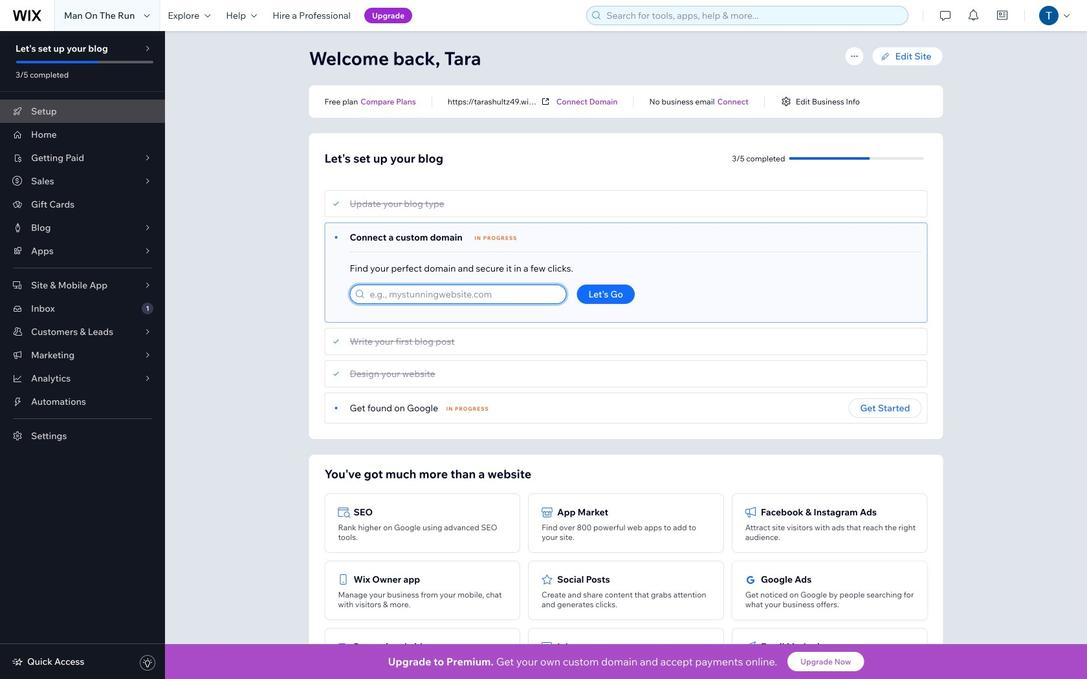 Task type: describe. For each thing, give the bounding box(es) containing it.
sidebar element
[[0, 31, 165, 680]]



Task type: vqa. For each thing, say whether or not it's contained in the screenshot.
the middle to
no



Task type: locate. For each thing, give the bounding box(es) containing it.
e.g., mystunningwebsite.com field
[[366, 285, 562, 304]]

Search for tools, apps, help & more... field
[[603, 6, 904, 25]]



